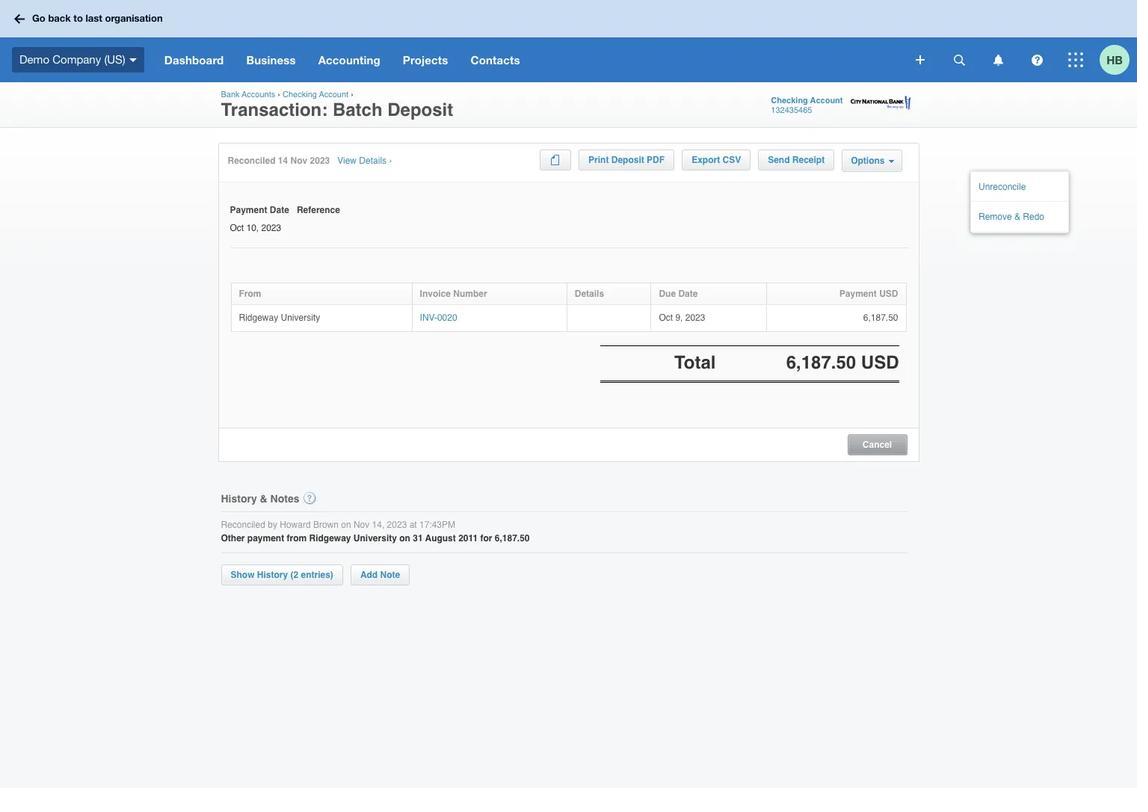 Task type: locate. For each thing, give the bounding box(es) containing it.
& for redo
[[1015, 212, 1021, 222]]

for
[[480, 533, 492, 544]]

reconciled for reconciled by howard brown on nov 14, 2023 at 17:43pm other payment from ridgeway university on 31 august 2011 for 6,187.50
[[221, 520, 265, 530]]

checking up send receipt
[[771, 96, 808, 105]]

nov right 14
[[291, 156, 308, 166]]

10,
[[246, 223, 259, 233]]

accounting
[[318, 53, 380, 67]]

1 vertical spatial reconciled
[[221, 520, 265, 530]]

1 vertical spatial payment
[[840, 288, 877, 299]]

& left redo
[[1015, 212, 1021, 222]]

number
[[453, 288, 487, 299]]

› down accounting dropdown button
[[351, 90, 354, 99]]

projects
[[403, 53, 448, 67]]

oct left 10,
[[230, 223, 244, 233]]

›
[[278, 90, 280, 99], [351, 90, 354, 99], [389, 156, 392, 166]]

history left '(2'
[[257, 570, 288, 580]]

reconciled up other
[[221, 520, 265, 530]]

payment usd
[[840, 288, 898, 299]]

view
[[337, 156, 357, 166]]

demo company (us) button
[[0, 37, 153, 82]]

history & notes
[[221, 492, 300, 504]]

ridgeway down the brown on the bottom left of page
[[309, 533, 351, 544]]

go back to last organisation
[[32, 12, 163, 24]]

ridgeway
[[239, 312, 278, 323], [309, 533, 351, 544]]

2023
[[310, 156, 330, 166], [261, 223, 281, 233], [686, 312, 705, 323], [387, 520, 407, 530]]

hb button
[[1100, 37, 1137, 82]]

account down "accounting"
[[319, 90, 349, 99]]

› right the view at the top left
[[389, 156, 392, 166]]

1 horizontal spatial checking
[[771, 96, 808, 105]]

0 vertical spatial nov
[[291, 156, 308, 166]]

hb
[[1107, 53, 1123, 66]]

1 horizontal spatial nov
[[354, 520, 370, 530]]

date inside 'payment date oct 10, 2023'
[[270, 205, 289, 215]]

1 horizontal spatial details
[[575, 288, 604, 299]]

payment up 10,
[[230, 205, 267, 215]]

0 horizontal spatial account
[[319, 90, 349, 99]]

2023 right 10,
[[261, 223, 281, 233]]

0 vertical spatial ridgeway
[[239, 312, 278, 323]]

1 horizontal spatial on
[[399, 533, 410, 544]]

go
[[32, 12, 45, 24]]

on
[[341, 520, 351, 530], [399, 533, 410, 544]]

& for notes
[[260, 492, 268, 504]]

1 vertical spatial 6,187.50
[[495, 533, 530, 544]]

date
[[270, 205, 289, 215], [679, 288, 698, 299]]

1 horizontal spatial ridgeway
[[309, 533, 351, 544]]

0 vertical spatial &
[[1015, 212, 1021, 222]]

0 horizontal spatial &
[[260, 492, 268, 504]]

0 vertical spatial reconciled
[[228, 156, 276, 166]]

oct
[[230, 223, 244, 233], [659, 312, 673, 323]]

2 horizontal spatial ›
[[389, 156, 392, 166]]

checking account 132435465
[[771, 96, 843, 115]]

add note
[[360, 570, 400, 580]]

go back to last organisation link
[[9, 5, 172, 32]]

reconciled left 14
[[228, 156, 276, 166]]

0 horizontal spatial date
[[270, 205, 289, 215]]

deposit down projects
[[388, 99, 453, 120]]

payment
[[247, 533, 284, 544]]

university inside reconciled by howard brown on nov 14, 2023 at 17:43pm other payment from ridgeway university on 31 august 2011 for 6,187.50
[[354, 533, 397, 544]]

17:43pm
[[419, 520, 455, 530]]

1 horizontal spatial university
[[354, 533, 397, 544]]

print
[[589, 155, 609, 165]]

nov left 14,
[[354, 520, 370, 530]]

0 horizontal spatial ridgeway
[[239, 312, 278, 323]]

inv-
[[420, 312, 437, 323]]

&
[[1015, 212, 1021, 222], [260, 492, 268, 504]]

nov
[[291, 156, 308, 166], [354, 520, 370, 530]]

pdf
[[647, 155, 665, 165]]

1 horizontal spatial oct
[[659, 312, 673, 323]]

0 vertical spatial date
[[270, 205, 289, 215]]

oct 9, 2023
[[659, 312, 705, 323]]

cancel link
[[848, 436, 907, 450]]

demo company (us)
[[19, 53, 125, 66]]

2023 left at
[[387, 520, 407, 530]]

checking
[[283, 90, 317, 99], [771, 96, 808, 105]]

export
[[692, 155, 720, 165]]

1 vertical spatial date
[[679, 288, 698, 299]]

account inside checking account 132435465
[[810, 96, 843, 105]]

from
[[239, 288, 261, 299]]

banner
[[0, 0, 1137, 82]]

0 vertical spatial payment
[[230, 205, 267, 215]]

dashboard link
[[153, 37, 235, 82]]

bank accounts link
[[221, 90, 275, 99]]

6,187.50
[[864, 312, 898, 323], [495, 533, 530, 544]]

1 vertical spatial deposit
[[612, 155, 644, 165]]

date for payment date oct 10, 2023
[[270, 205, 289, 215]]

deposit left pdf
[[612, 155, 644, 165]]

payment inside 'payment date oct 10, 2023'
[[230, 205, 267, 215]]

0 vertical spatial history
[[221, 492, 257, 504]]

print deposit pdf link
[[579, 150, 675, 170]]

payment
[[230, 205, 267, 215], [840, 288, 877, 299]]

1 vertical spatial university
[[354, 533, 397, 544]]

banner containing hb
[[0, 0, 1137, 82]]

account up receipt
[[810, 96, 843, 105]]

0 vertical spatial oct
[[230, 223, 244, 233]]

1 horizontal spatial deposit
[[612, 155, 644, 165]]

svg image inside 'go back to last organisation' link
[[14, 14, 25, 24]]

1 horizontal spatial payment
[[840, 288, 877, 299]]

date left reference
[[270, 205, 289, 215]]

14
[[278, 156, 288, 166]]

ridgeway down from at the top left
[[239, 312, 278, 323]]

& left notes in the bottom left of the page
[[260, 492, 268, 504]]

demo
[[19, 53, 49, 66]]

at
[[410, 520, 417, 530]]

1 vertical spatial details
[[575, 288, 604, 299]]

1 vertical spatial on
[[399, 533, 410, 544]]

account
[[319, 90, 349, 99], [810, 96, 843, 105]]

1 vertical spatial &
[[260, 492, 268, 504]]

0 vertical spatial on
[[341, 520, 351, 530]]

› right accounts
[[278, 90, 280, 99]]

0 horizontal spatial payment
[[230, 205, 267, 215]]

reconciled
[[228, 156, 276, 166], [221, 520, 265, 530]]

on left 31
[[399, 533, 410, 544]]

csv
[[723, 155, 741, 165]]

reconciled for reconciled 14 nov 2023 view details ›
[[228, 156, 276, 166]]

from
[[287, 533, 307, 544]]

date right the due
[[679, 288, 698, 299]]

business
[[246, 53, 296, 67]]

navigation containing dashboard
[[153, 37, 906, 82]]

checking account link
[[283, 90, 349, 99]]

reconciled inside reconciled by howard brown on nov 14, 2023 at 17:43pm other payment from ridgeway university on 31 august 2011 for 6,187.50
[[221, 520, 265, 530]]

view details › link
[[337, 156, 392, 167]]

send receipt
[[768, 155, 825, 165]]

options
[[851, 156, 885, 166]]

navigation inside banner
[[153, 37, 906, 82]]

6,187.50 right for
[[495, 533, 530, 544]]

reconciled by howard brown on nov 14, 2023 at 17:43pm other payment from ridgeway university on 31 august 2011 for 6,187.50
[[221, 520, 530, 544]]

1 vertical spatial ridgeway
[[309, 533, 351, 544]]

0 horizontal spatial deposit
[[388, 99, 453, 120]]

print deposit pdf
[[589, 155, 665, 165]]

show history (2 entries) link
[[221, 565, 343, 585]]

1 vertical spatial nov
[[354, 520, 370, 530]]

company
[[52, 53, 101, 66]]

payment left the usd
[[840, 288, 877, 299]]

1 horizontal spatial date
[[679, 288, 698, 299]]

0 vertical spatial deposit
[[388, 99, 453, 120]]

0 horizontal spatial details
[[359, 156, 387, 166]]

navigation
[[153, 37, 906, 82]]

1 horizontal spatial account
[[810, 96, 843, 105]]

cancel
[[863, 439, 892, 450]]

checking right accounts
[[283, 90, 317, 99]]

132435465
[[771, 105, 812, 115]]

remove & redo
[[979, 212, 1045, 222]]

export csv link
[[682, 150, 751, 170]]

0 horizontal spatial oct
[[230, 223, 244, 233]]

history
[[221, 492, 257, 504], [257, 570, 288, 580]]

oct left 9,
[[659, 312, 673, 323]]

0 vertical spatial 6,187.50
[[864, 312, 898, 323]]

history up other
[[221, 492, 257, 504]]

details
[[359, 156, 387, 166], [575, 288, 604, 299]]

1 horizontal spatial &
[[1015, 212, 1021, 222]]

2023 inside 'payment date oct 10, 2023'
[[261, 223, 281, 233]]

dashboard
[[164, 53, 224, 67]]

on right the brown on the bottom left of page
[[341, 520, 351, 530]]

6,187.50 down the usd
[[864, 312, 898, 323]]

usd
[[879, 288, 898, 299]]

0 horizontal spatial 6,187.50
[[495, 533, 530, 544]]

deposit
[[388, 99, 453, 120], [612, 155, 644, 165]]

0 vertical spatial university
[[281, 312, 320, 323]]

0 horizontal spatial checking
[[283, 90, 317, 99]]

0 horizontal spatial nov
[[291, 156, 308, 166]]

due
[[659, 288, 676, 299]]

svg image
[[14, 14, 25, 24], [1069, 52, 1084, 67], [954, 54, 965, 65], [1032, 54, 1043, 65], [916, 55, 925, 64], [129, 58, 137, 62]]



Task type: describe. For each thing, give the bounding box(es) containing it.
contacts
[[471, 53, 520, 67]]

contacts button
[[459, 37, 531, 82]]

inv-0020 link
[[420, 312, 457, 323]]

total
[[674, 352, 716, 373]]

payment date oct 10, 2023
[[230, 205, 289, 233]]

unreconcile
[[979, 182, 1026, 192]]

back
[[48, 12, 71, 24]]

export csv
[[692, 155, 741, 165]]

entries)
[[301, 570, 333, 580]]

date for due date
[[679, 288, 698, 299]]

organisation
[[105, 12, 163, 24]]

6,187.50 inside reconciled by howard brown on nov 14, 2023 at 17:43pm other payment from ridgeway university on 31 august 2011 for 6,187.50
[[495, 533, 530, 544]]

send receipt link
[[758, 150, 835, 170]]

other
[[221, 533, 245, 544]]

send
[[768, 155, 790, 165]]

inv-0020
[[420, 312, 457, 323]]

14,
[[372, 520, 385, 530]]

invoice number
[[420, 288, 487, 299]]

ridgeway inside reconciled by howard brown on nov 14, 2023 at 17:43pm other payment from ridgeway university on 31 august 2011 for 6,187.50
[[309, 533, 351, 544]]

bank
[[221, 90, 240, 99]]

due date
[[659, 288, 698, 299]]

payment for payment usd
[[840, 288, 877, 299]]

batch
[[333, 99, 383, 120]]

accounts
[[242, 90, 275, 99]]

checking inside checking account 132435465
[[771, 96, 808, 105]]

0 horizontal spatial on
[[341, 520, 351, 530]]

invoice
[[420, 288, 451, 299]]

remove
[[979, 212, 1012, 222]]

0 horizontal spatial university
[[281, 312, 320, 323]]

checking inside bank accounts › checking account › transaction:                batch deposit
[[283, 90, 317, 99]]

receipt
[[793, 155, 825, 165]]

31
[[413, 533, 423, 544]]

6,187.50 usd
[[786, 352, 899, 373]]

oct inside 'payment date oct 10, 2023'
[[230, 223, 244, 233]]

howard
[[280, 520, 311, 530]]

nov inside reconciled by howard brown on nov 14, 2023 at 17:43pm other payment from ridgeway university on 31 august 2011 for 6,187.50
[[354, 520, 370, 530]]

account inside bank accounts › checking account › transaction:                batch deposit
[[319, 90, 349, 99]]

reconciled 14 nov 2023 view details ›
[[228, 156, 392, 166]]

add
[[360, 570, 378, 580]]

note
[[380, 570, 400, 580]]

remove & redo link
[[971, 202, 1098, 232]]

(us)
[[104, 53, 125, 66]]

2011
[[458, 533, 478, 544]]

1 vertical spatial oct
[[659, 312, 673, 323]]

1 vertical spatial history
[[257, 570, 288, 580]]

add note link
[[351, 565, 410, 585]]

9,
[[676, 312, 683, 323]]

last
[[86, 12, 102, 24]]

show history (2 entries)
[[231, 570, 333, 580]]

0020
[[437, 312, 457, 323]]

svg image inside demo company (us) popup button
[[129, 58, 137, 62]]

payment for payment date oct 10, 2023
[[230, 205, 267, 215]]

projects button
[[392, 37, 459, 82]]

notes
[[270, 492, 300, 504]]

2023 inside reconciled by howard brown on nov 14, 2023 at 17:43pm other payment from ridgeway university on 31 august 2011 for 6,187.50
[[387, 520, 407, 530]]

by
[[268, 520, 277, 530]]

0 horizontal spatial ›
[[278, 90, 280, 99]]

2023 left the view at the top left
[[310, 156, 330, 166]]

unreconcile link
[[971, 172, 1098, 201]]

deposit inside bank accounts › checking account › transaction:                batch deposit
[[388, 99, 453, 120]]

1 horizontal spatial ›
[[351, 90, 354, 99]]

2023 right 9,
[[686, 312, 705, 323]]

to
[[74, 12, 83, 24]]

svg image
[[993, 54, 1003, 65]]

accounting button
[[307, 37, 392, 82]]

0 vertical spatial details
[[359, 156, 387, 166]]

redo
[[1023, 212, 1045, 222]]

bank accounts › checking account › transaction:                batch deposit
[[221, 90, 453, 120]]

ridgeway university
[[239, 312, 320, 323]]

brown
[[313, 520, 339, 530]]

1 horizontal spatial 6,187.50
[[864, 312, 898, 323]]

reference
[[297, 205, 340, 215]]

(2
[[291, 570, 299, 580]]

august
[[425, 533, 456, 544]]

show
[[231, 570, 255, 580]]

business button
[[235, 37, 307, 82]]

transaction:
[[221, 99, 328, 120]]



Task type: vqa. For each thing, say whether or not it's contained in the screenshot.
Nov
yes



